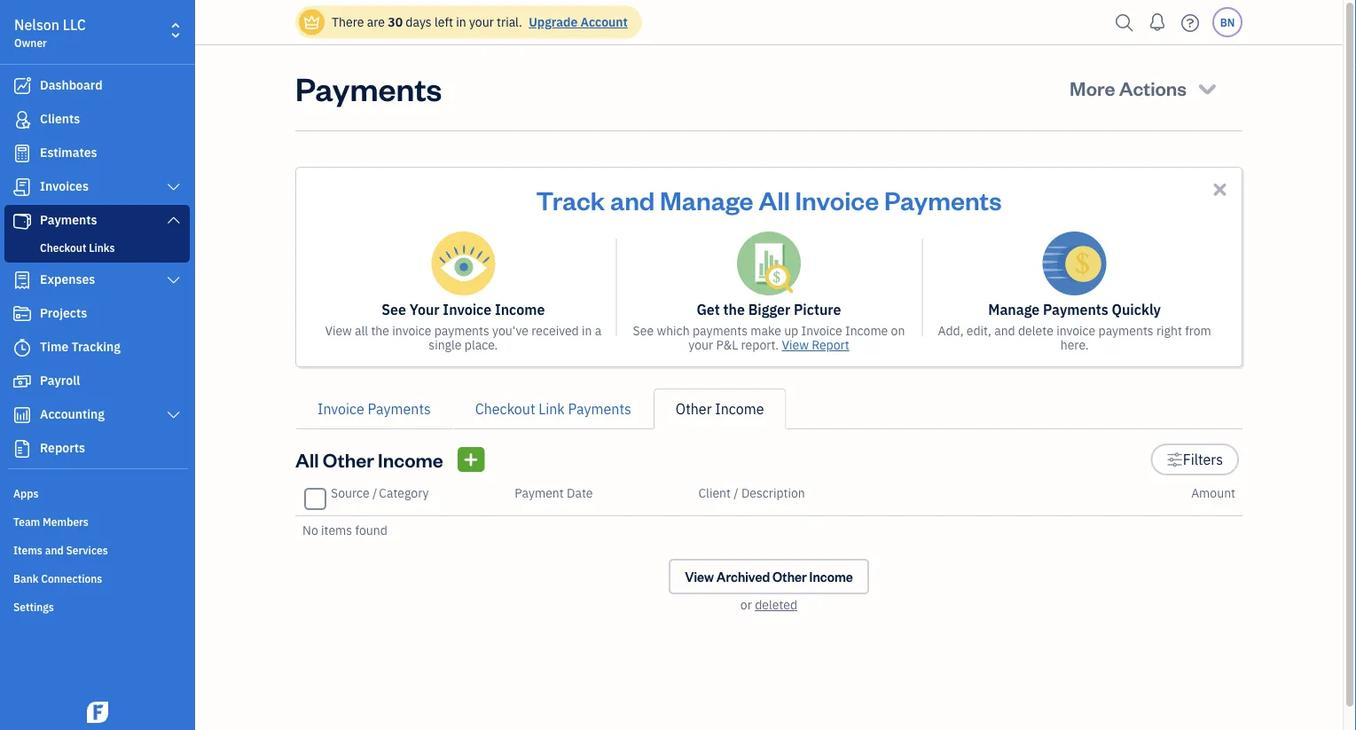 Task type: locate. For each thing, give the bounding box(es) containing it.
invoice for payments
[[1057, 322, 1096, 339]]

add,
[[938, 322, 964, 339]]

payments inside 'link'
[[368, 400, 431, 418]]

which
[[657, 322, 690, 339]]

owner
[[14, 35, 47, 50]]

and right edit, on the right of the page
[[995, 322, 1015, 339]]

payments down your
[[434, 322, 489, 339]]

/ right client in the right bottom of the page
[[734, 485, 739, 501]]

all up no
[[295, 447, 319, 472]]

all
[[355, 322, 368, 339]]

1 vertical spatial the
[[371, 322, 389, 339]]

1 chevron large down image from the top
[[166, 213, 182, 227]]

checkout left link at the bottom
[[475, 400, 535, 418]]

projects
[[40, 305, 87, 321]]

actions
[[1119, 75, 1187, 100]]

items
[[13, 543, 42, 557]]

checkout inside checkout links link
[[40, 240, 86, 255]]

see left which
[[633, 322, 654, 339]]

in right the left
[[456, 14, 466, 30]]

1 vertical spatial and
[[995, 322, 1015, 339]]

2 horizontal spatial view
[[782, 337, 809, 353]]

chevron large down image down "payroll" link
[[166, 408, 182, 422]]

payments inside see which payments make up invoice income on your p&l report.
[[693, 322, 748, 339]]

and
[[610, 183, 655, 216], [995, 322, 1015, 339], [45, 543, 64, 557]]

1 horizontal spatial manage
[[989, 300, 1040, 319]]

0 horizontal spatial in
[[456, 14, 466, 30]]

reports
[[40, 440, 85, 456]]

checkout for checkout link payments
[[475, 400, 535, 418]]

team
[[13, 515, 40, 529]]

view left archived
[[685, 568, 714, 585]]

the
[[723, 300, 745, 319], [371, 322, 389, 339]]

source
[[331, 485, 370, 501]]

0 vertical spatial other
[[676, 400, 712, 418]]

1 horizontal spatial invoice
[[1057, 322, 1096, 339]]

days
[[406, 14, 432, 30]]

see left your
[[382, 300, 406, 319]]

and inside the main element
[[45, 543, 64, 557]]

category
[[379, 485, 429, 501]]

place.
[[465, 337, 498, 353]]

track and manage all invoice payments
[[536, 183, 1002, 216]]

payroll
[[40, 372, 80, 389]]

more
[[1070, 75, 1115, 100]]

1 payments from the left
[[434, 322, 489, 339]]

manage payments quickly image
[[1043, 232, 1107, 295]]

chevron large down image down checkout links link
[[166, 273, 182, 287]]

see for which
[[633, 322, 654, 339]]

all
[[759, 183, 790, 216], [295, 447, 319, 472]]

manage
[[660, 183, 754, 216], [989, 300, 1040, 319]]

0 horizontal spatial the
[[371, 322, 389, 339]]

3 payments from the left
[[1099, 322, 1154, 339]]

main element
[[0, 0, 240, 730]]

invoice inside see your invoice income view all the invoice payments you've received in a single place.
[[392, 322, 431, 339]]

invoice down your
[[392, 322, 431, 339]]

members
[[43, 515, 89, 529]]

2 horizontal spatial other
[[773, 568, 807, 585]]

1 horizontal spatial see
[[633, 322, 654, 339]]

view inside view archived other income link
[[685, 568, 714, 585]]

other down which
[[676, 400, 712, 418]]

are
[[367, 14, 385, 30]]

from
[[1185, 322, 1212, 339]]

items and services link
[[4, 536, 190, 562]]

edit,
[[967, 322, 992, 339]]

0 horizontal spatial checkout
[[40, 240, 86, 255]]

invoice image
[[12, 178, 33, 196]]

0 vertical spatial and
[[610, 183, 655, 216]]

2 invoice from the left
[[1057, 322, 1096, 339]]

1 horizontal spatial view
[[685, 568, 714, 585]]

your
[[410, 300, 440, 319]]

chevron large down image
[[166, 213, 182, 227], [166, 273, 182, 287], [166, 408, 182, 422]]

checkout up expenses
[[40, 240, 86, 255]]

your left p&l
[[689, 337, 713, 353]]

the inside see your invoice income view all the invoice payments you've received in a single place.
[[371, 322, 389, 339]]

projects link
[[4, 298, 190, 330]]

2 horizontal spatial and
[[995, 322, 1015, 339]]

invoice payments
[[318, 400, 431, 418]]

other
[[676, 400, 712, 418], [323, 447, 374, 472], [773, 568, 807, 585]]

invoice inside see which payments make up invoice income on your p&l report.
[[802, 322, 842, 339]]

nelson
[[14, 16, 60, 34]]

payments
[[434, 322, 489, 339], [693, 322, 748, 339], [1099, 322, 1154, 339]]

chevron large down image inside "accounting" link
[[166, 408, 182, 422]]

1 / from the left
[[373, 485, 377, 501]]

invoice inside see your invoice income view all the invoice payments you've received in a single place.
[[443, 300, 492, 319]]

left
[[435, 14, 453, 30]]

all up get the bigger picture at the right
[[759, 183, 790, 216]]

0 horizontal spatial other
[[323, 447, 374, 472]]

apps link
[[4, 479, 190, 506]]

bn
[[1220, 15, 1235, 29]]

0 horizontal spatial view
[[325, 322, 352, 339]]

chevron large down image down chevron large down image
[[166, 213, 182, 227]]

bigger
[[748, 300, 791, 319]]

checkout link payments link
[[453, 389, 654, 429]]

links
[[89, 240, 115, 255]]

other up "source"
[[323, 447, 374, 472]]

1 horizontal spatial other
[[676, 400, 712, 418]]

archived
[[717, 568, 770, 585]]

0 horizontal spatial your
[[469, 14, 494, 30]]

1 vertical spatial see
[[633, 322, 654, 339]]

/ for description
[[734, 485, 739, 501]]

1 horizontal spatial payments
[[693, 322, 748, 339]]

0 horizontal spatial /
[[373, 485, 377, 501]]

the right all
[[371, 322, 389, 339]]

get the bigger picture
[[697, 300, 841, 319]]

your left trial.
[[469, 14, 494, 30]]

2 vertical spatial chevron large down image
[[166, 408, 182, 422]]

payroll link
[[4, 365, 190, 397]]

0 vertical spatial chevron large down image
[[166, 213, 182, 227]]

clients
[[40, 110, 80, 127]]

invoice for your
[[392, 322, 431, 339]]

1 vertical spatial in
[[582, 322, 592, 339]]

0 horizontal spatial invoice
[[392, 322, 431, 339]]

payments down quickly
[[1099, 322, 1154, 339]]

1 vertical spatial chevron large down image
[[166, 273, 182, 287]]

and right track
[[610, 183, 655, 216]]

and for manage
[[610, 183, 655, 216]]

1 vertical spatial manage
[[989, 300, 1040, 319]]

view for view archived other income
[[685, 568, 714, 585]]

in left a at the top left of page
[[582, 322, 592, 339]]

invoice payments link
[[295, 389, 453, 429]]

expense image
[[12, 271, 33, 289]]

your
[[469, 14, 494, 30], [689, 337, 713, 353]]

checkout for checkout links
[[40, 240, 86, 255]]

1 horizontal spatial /
[[734, 485, 739, 501]]

time tracking
[[40, 338, 121, 355]]

get
[[697, 300, 720, 319]]

view right "make"
[[782, 337, 809, 353]]

single
[[429, 337, 462, 353]]

there
[[332, 14, 364, 30]]

view
[[325, 322, 352, 339], [782, 337, 809, 353], [685, 568, 714, 585]]

1 horizontal spatial and
[[610, 183, 655, 216]]

payments down get
[[693, 322, 748, 339]]

1 horizontal spatial your
[[689, 337, 713, 353]]

checkout
[[40, 240, 86, 255], [475, 400, 535, 418]]

and right items
[[45, 543, 64, 557]]

0 horizontal spatial all
[[295, 447, 319, 472]]

1 vertical spatial checkout
[[475, 400, 535, 418]]

trial.
[[497, 14, 522, 30]]

chevron large down image inside expenses link
[[166, 273, 182, 287]]

payments link
[[4, 205, 190, 237]]

/ right "source"
[[373, 485, 377, 501]]

2 chevron large down image from the top
[[166, 273, 182, 287]]

0 horizontal spatial and
[[45, 543, 64, 557]]

1 horizontal spatial checkout
[[475, 400, 535, 418]]

time
[[40, 338, 69, 355]]

payments inside the manage payments quickly add, edit, and delete invoice payments right from here.
[[1099, 322, 1154, 339]]

1 invoice from the left
[[392, 322, 431, 339]]

invoice
[[392, 322, 431, 339], [1057, 322, 1096, 339]]

1 vertical spatial your
[[689, 337, 713, 353]]

more actions button
[[1054, 67, 1236, 109]]

2 / from the left
[[734, 485, 739, 501]]

0 vertical spatial all
[[759, 183, 790, 216]]

invoice inside the manage payments quickly add, edit, and delete invoice payments right from here.
[[1057, 322, 1096, 339]]

1 horizontal spatial in
[[582, 322, 592, 339]]

account
[[581, 14, 628, 30]]

no
[[302, 522, 318, 538]]

income
[[495, 300, 545, 319], [845, 322, 888, 339], [715, 400, 764, 418], [378, 447, 443, 472], [810, 568, 853, 585]]

checkout inside checkout link payments link
[[475, 400, 535, 418]]

2 payments from the left
[[693, 322, 748, 339]]

0 horizontal spatial payments
[[434, 322, 489, 339]]

0 vertical spatial manage
[[660, 183, 754, 216]]

client image
[[12, 111, 33, 129]]

1 horizontal spatial the
[[723, 300, 745, 319]]

0 vertical spatial the
[[723, 300, 745, 319]]

see inside see your invoice income view all the invoice payments you've received in a single place.
[[382, 300, 406, 319]]

dashboard image
[[12, 77, 33, 95]]

chevron large down image for payments
[[166, 213, 182, 227]]

delete
[[1018, 322, 1054, 339]]

and for services
[[45, 543, 64, 557]]

the right get
[[723, 300, 745, 319]]

2 vertical spatial other
[[773, 568, 807, 585]]

3 chevron large down image from the top
[[166, 408, 182, 422]]

2 vertical spatial and
[[45, 543, 64, 557]]

p&l
[[716, 337, 738, 353]]

payments inside see your invoice income view all the invoice payments you've received in a single place.
[[434, 322, 489, 339]]

view left all
[[325, 322, 352, 339]]

/
[[373, 485, 377, 501], [734, 485, 739, 501]]

deleted link
[[755, 597, 798, 613]]

0 vertical spatial checkout
[[40, 240, 86, 255]]

other up deleted link
[[773, 568, 807, 585]]

invoice right the delete
[[1057, 322, 1096, 339]]

items and services
[[13, 543, 108, 557]]

there are 30 days left in your trial. upgrade account
[[332, 14, 628, 30]]

see inside see which payments make up invoice income on your p&l report.
[[633, 322, 654, 339]]

view archived other income link
[[669, 559, 869, 594]]

0 horizontal spatial manage
[[660, 183, 754, 216]]

time tracking link
[[4, 332, 190, 364]]

2 horizontal spatial payments
[[1099, 322, 1154, 339]]

0 horizontal spatial see
[[382, 300, 406, 319]]

0 vertical spatial see
[[382, 300, 406, 319]]

report
[[812, 337, 850, 353]]

payments for add,
[[1099, 322, 1154, 339]]

see which payments make up invoice income on your p&l report.
[[633, 322, 905, 353]]

expenses
[[40, 271, 95, 287]]

project image
[[12, 305, 33, 323]]

dashboard
[[40, 77, 103, 93]]

description
[[742, 485, 805, 501]]



Task type: vqa. For each thing, say whether or not it's contained in the screenshot.
More
yes



Task type: describe. For each thing, give the bounding box(es) containing it.
other income
[[676, 400, 764, 418]]

reports link
[[4, 433, 190, 465]]

team members
[[13, 515, 89, 529]]

search image
[[1111, 9, 1139, 36]]

client
[[698, 485, 731, 501]]

chevron large down image for expenses
[[166, 273, 182, 287]]

source / category
[[331, 485, 429, 501]]

all other income
[[295, 447, 443, 472]]

view for view report
[[782, 337, 809, 353]]

you've
[[492, 322, 529, 339]]

other income link
[[654, 389, 786, 429]]

tracking
[[71, 338, 121, 355]]

income inside see which payments make up invoice income on your p&l report.
[[845, 322, 888, 339]]

found
[[355, 522, 387, 538]]

payment
[[515, 485, 564, 501]]

invoices
[[40, 178, 89, 194]]

in inside see your invoice income view all the invoice payments you've received in a single place.
[[582, 322, 592, 339]]

a
[[595, 322, 602, 339]]

see your invoice income image
[[431, 232, 495, 295]]

and inside the manage payments quickly add, edit, and delete invoice payments right from here.
[[995, 322, 1015, 339]]

no items found
[[302, 522, 387, 538]]

view archived other income
[[685, 568, 853, 585]]

filters
[[1183, 450, 1223, 469]]

add new other income entry image
[[463, 449, 479, 470]]

on
[[891, 322, 905, 339]]

date
[[567, 485, 593, 501]]

go to help image
[[1176, 9, 1205, 36]]

payment image
[[12, 212, 33, 230]]

or deleted
[[741, 597, 798, 613]]

track
[[536, 183, 605, 216]]

apps
[[13, 486, 39, 500]]

filters button
[[1151, 444, 1239, 475]]

accounting
[[40, 406, 105, 422]]

your inside see which payments make up invoice income on your p&l report.
[[689, 337, 713, 353]]

freshbooks image
[[83, 702, 112, 723]]

payments inside the manage payments quickly add, edit, and delete invoice payments right from here.
[[1043, 300, 1109, 319]]

/ for category
[[373, 485, 377, 501]]

services
[[66, 543, 108, 557]]

see for your
[[382, 300, 406, 319]]

settings image
[[1167, 449, 1183, 470]]

manage inside the manage payments quickly add, edit, and delete invoice payments right from here.
[[989, 300, 1040, 319]]

notifications image
[[1143, 4, 1172, 40]]

estimates link
[[4, 137, 190, 169]]

payment date
[[515, 485, 593, 501]]

deleted
[[755, 597, 798, 613]]

bn button
[[1213, 7, 1243, 37]]

chevrondown image
[[1195, 75, 1220, 100]]

invoices link
[[4, 171, 190, 203]]

upgrade account link
[[525, 14, 628, 30]]

1 vertical spatial all
[[295, 447, 319, 472]]

get the bigger picture image
[[737, 232, 801, 295]]

here.
[[1061, 337, 1089, 353]]

settings
[[13, 600, 54, 614]]

items
[[321, 522, 352, 538]]

view report
[[782, 337, 850, 353]]

close image
[[1210, 179, 1230, 200]]

right
[[1157, 322, 1182, 339]]

manage payments quickly add, edit, and delete invoice payments right from here.
[[938, 300, 1212, 353]]

invoice inside 'link'
[[318, 400, 364, 418]]

llc
[[63, 16, 86, 34]]

quickly
[[1112, 300, 1161, 319]]

view inside see your invoice income view all the invoice payments you've received in a single place.
[[325, 322, 352, 339]]

money image
[[12, 373, 33, 390]]

timer image
[[12, 339, 33, 357]]

0 vertical spatial your
[[469, 14, 494, 30]]

chevron large down image for accounting
[[166, 408, 182, 422]]

make
[[751, 322, 781, 339]]

report.
[[741, 337, 779, 353]]

income inside see your invoice income view all the invoice payments you've received in a single place.
[[495, 300, 545, 319]]

up
[[784, 322, 799, 339]]

bank connections
[[13, 571, 102, 585]]

settings link
[[4, 593, 190, 619]]

picture
[[794, 300, 841, 319]]

checkout links link
[[8, 237, 186, 258]]

see your invoice income view all the invoice payments you've received in a single place.
[[325, 300, 602, 353]]

estimate image
[[12, 145, 33, 162]]

received
[[532, 322, 579, 339]]

payment date button
[[515, 485, 593, 501]]

accounting link
[[4, 399, 190, 431]]

payments for income
[[434, 322, 489, 339]]

connections
[[41, 571, 102, 585]]

1 vertical spatial other
[[323, 447, 374, 472]]

payments inside the main element
[[40, 212, 97, 228]]

30
[[388, 14, 403, 30]]

bank
[[13, 571, 39, 585]]

upgrade
[[529, 14, 578, 30]]

bank connections link
[[4, 564, 190, 591]]

more actions
[[1070, 75, 1187, 100]]

or
[[741, 597, 752, 613]]

0 vertical spatial in
[[456, 14, 466, 30]]

report image
[[12, 440, 33, 458]]

link
[[539, 400, 565, 418]]

checkout link payments
[[475, 400, 631, 418]]

chevron large down image
[[166, 180, 182, 194]]

chart image
[[12, 406, 33, 424]]

team members link
[[4, 507, 190, 534]]

crown image
[[302, 13, 321, 31]]

1 horizontal spatial all
[[759, 183, 790, 216]]

nelson llc owner
[[14, 16, 86, 50]]



